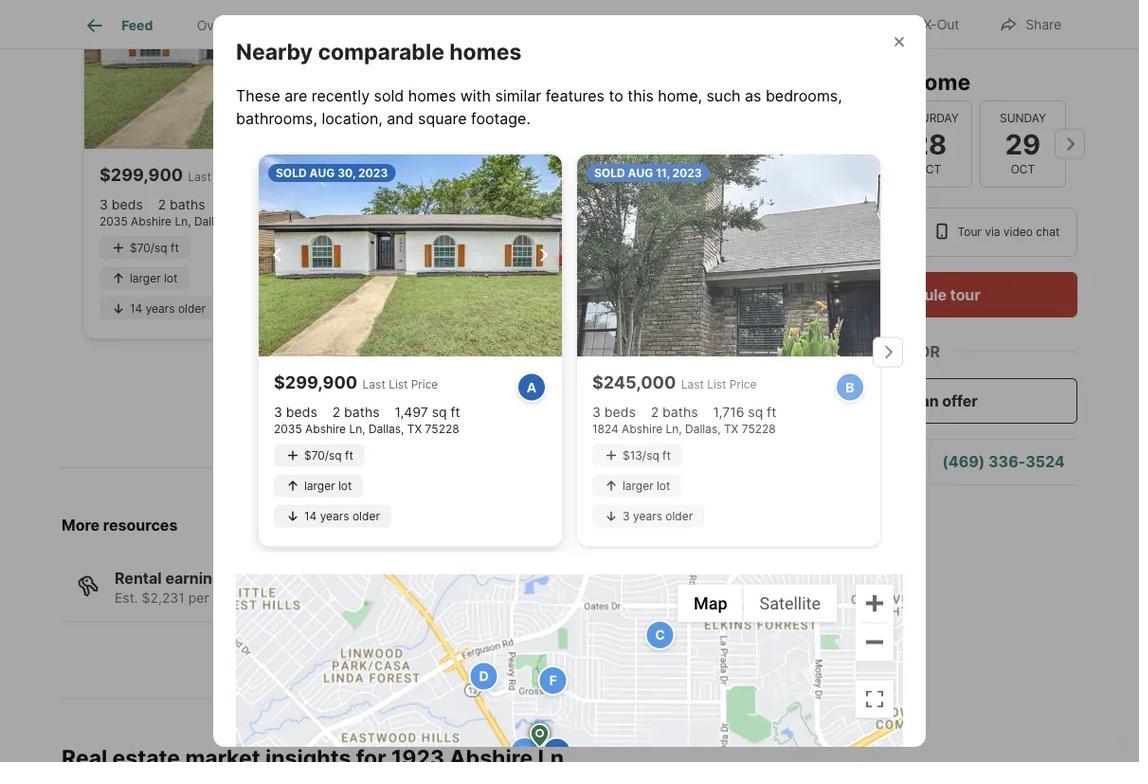 Task type: vqa. For each thing, say whether or not it's contained in the screenshot.
1st 2.5
no



Task type: locate. For each thing, give the bounding box(es) containing it.
1 vertical spatial $70/sq
[[304, 448, 342, 462]]

2035
[[100, 216, 128, 229], [274, 422, 302, 436]]

11,
[[656, 166, 670, 180]]

0 vertical spatial 2035
[[100, 216, 128, 229]]

1 horizontal spatial $299,900
[[274, 372, 358, 393]]

list inside $245,000 last list price
[[544, 171, 564, 185]]

last list price
[[363, 378, 438, 391], [681, 378, 757, 391]]

a right 'map'
[[527, 379, 537, 395]]

tab list
[[62, 0, 683, 48]]

oct down the 29
[[1011, 163, 1035, 176]]

oct inside "27 oct"
[[824, 163, 848, 176]]

1 horizontal spatial 1,716 sq ft
[[713, 404, 777, 420]]

list box containing tour in person
[[781, 208, 1078, 257]]

tour for go
[[816, 68, 860, 95]]

1 vertical spatial 3 years older
[[623, 509, 693, 523]]

$245,000 for $245,000
[[592, 372, 676, 393]]

1 vertical spatial 2035
[[274, 422, 302, 436]]

feed
[[121, 17, 153, 33]]

1 horizontal spatial 1,497
[[395, 404, 428, 420]]

with
[[461, 86, 491, 105]]

menu bar inside nearby comparable homes dialog
[[678, 584, 837, 622]]

previous button image
[[266, 244, 289, 266]]

homes down &
[[450, 38, 522, 65]]

tour for tour in person
[[821, 225, 846, 239]]

1 vertical spatial 1824
[[592, 422, 619, 436]]

1 vertical spatial homes
[[408, 86, 456, 105]]

1 aug from the left
[[310, 166, 335, 180]]

similar
[[495, 86, 541, 105]]

aug for 11,
[[628, 166, 654, 180]]

2 horizontal spatial oct
[[1011, 163, 1035, 176]]

tour inside button
[[950, 285, 981, 304]]

1 vertical spatial 1,716 sq ft
[[713, 404, 777, 420]]

oct down 28
[[917, 163, 942, 176]]

aug left 30,
[[310, 166, 335, 180]]

0 vertical spatial photo of 1824 abshire ln, dallas, tx 75228 image
[[414, 0, 729, 150]]

3 years older
[[460, 302, 530, 316], [623, 509, 693, 523]]

0 vertical spatial $245,000
[[429, 165, 513, 186]]

1 vertical spatial photo of 2035 abshire ln, dallas, tx 75228 image
[[259, 155, 562, 357]]

3 beds
[[100, 198, 143, 214], [429, 198, 473, 214], [274, 404, 317, 420], [592, 404, 636, 420]]

29
[[1006, 127, 1041, 160]]

2023 right 30,
[[358, 166, 388, 180]]

price inside $299,900 last list price
[[237, 171, 264, 185]]

1 horizontal spatial 3 years older
[[623, 509, 693, 523]]

1 vertical spatial 1,497 sq ft
[[395, 404, 460, 420]]

comparables
[[350, 389, 446, 407]]

0 horizontal spatial last list price
[[363, 378, 438, 391]]

0 vertical spatial 1824
[[429, 216, 456, 229]]

next image down such
[[721, 127, 752, 157]]

0 vertical spatial 14
[[130, 302, 142, 316]]

sold left 30,
[[276, 166, 307, 180]]

14 years older inside nearby comparable homes dialog
[[304, 509, 380, 523]]

comparable inside rental earnings est. $2,231 per month, based on comparable rentals
[[322, 590, 396, 606]]

1 vertical spatial 14
[[304, 509, 317, 523]]

sold
[[276, 166, 307, 180], [594, 166, 625, 180]]

aug for 30,
[[310, 166, 335, 180]]

0 horizontal spatial $245,000
[[429, 165, 513, 186]]

x-
[[924, 17, 937, 33]]

on right based
[[303, 590, 318, 606]]

0 horizontal spatial a
[[527, 379, 537, 395]]

larger lot
[[130, 272, 178, 286], [460, 272, 508, 286], [304, 479, 352, 492], [623, 479, 671, 492]]

1 horizontal spatial $245,000
[[592, 372, 676, 393]]

1 horizontal spatial $70/sq
[[304, 448, 342, 462]]

are
[[285, 86, 307, 105]]

map
[[694, 593, 728, 613]]

location,
[[322, 109, 383, 128]]

this right to
[[628, 86, 654, 105]]

tour
[[821, 225, 846, 239], [958, 225, 982, 239]]

tour right schedule
[[950, 285, 981, 304]]

lot
[[164, 272, 178, 286], [494, 272, 508, 286], [338, 479, 352, 492], [657, 479, 671, 492]]

sold for sold aug 30, 2023
[[276, 166, 307, 180]]

1 horizontal spatial tour
[[958, 225, 982, 239]]

0 horizontal spatial next image
[[721, 127, 752, 157]]

$70/sq down view
[[304, 448, 342, 462]]

ln,
[[175, 216, 191, 229], [503, 216, 519, 229], [349, 422, 366, 436], [666, 422, 682, 436]]

x-out button
[[881, 4, 976, 43]]

3
[[100, 198, 108, 214], [429, 198, 438, 214], [460, 302, 467, 316], [274, 404, 282, 420], [592, 404, 601, 420], [623, 509, 630, 523]]

1 vertical spatial 1,716
[[713, 404, 745, 420]]

1 vertical spatial 2035 abshire ln, dallas, tx 75228
[[274, 422, 459, 436]]

$70/sq ft down view
[[304, 448, 353, 462]]

1 vertical spatial $13/sq
[[623, 448, 660, 462]]

footage.
[[471, 109, 531, 128]]

this left home
[[865, 68, 906, 95]]

0 horizontal spatial on
[[303, 590, 318, 606]]

2035 abshire ln, dallas, tx 75228 down comparables
[[274, 422, 459, 436]]

$245,000 inside nearby comparable homes dialog
[[592, 372, 676, 393]]

1 vertical spatial a
[[552, 744, 562, 760]]

1,497 left 'map'
[[395, 404, 428, 420]]

start an offer button
[[781, 378, 1078, 424]]

1,497 sq ft up previous button icon
[[220, 198, 286, 214]]

$70/sq down $299,900 last list price
[[130, 242, 167, 255]]

tour left "via"
[[958, 225, 982, 239]]

photo of 1824 abshire ln, dallas, tx 75228 image for $245,000
[[414, 0, 729, 150]]

2023 for sold aug 11, 2023
[[673, 166, 702, 180]]

favorite button
[[765, 4, 873, 43]]

sold aug 11, 2023
[[594, 166, 702, 180]]

on left 'map'
[[449, 389, 468, 407]]

home
[[911, 68, 971, 95]]

oct down 27
[[824, 163, 848, 176]]

0 horizontal spatial $13/sq
[[460, 242, 496, 255]]

out
[[937, 17, 960, 33]]

$299,900 for $299,900
[[274, 372, 358, 393]]

1 vertical spatial on
[[303, 590, 318, 606]]

1,497 sq ft
[[220, 198, 286, 214], [395, 404, 460, 420]]

1 horizontal spatial tour
[[950, 285, 981, 304]]

sunday
[[1000, 111, 1047, 125]]

abshire
[[131, 216, 172, 229], [459, 216, 500, 229], [305, 422, 346, 436], [622, 422, 663, 436]]

0 vertical spatial a
[[527, 379, 537, 395]]

tour inside option
[[958, 225, 982, 239]]

0 horizontal spatial this
[[628, 86, 654, 105]]

2035 inside nearby comparable homes dialog
[[274, 422, 302, 436]]

1 vertical spatial comparable
[[322, 590, 396, 606]]

tour in person
[[821, 225, 901, 239]]

comparable
[[318, 38, 445, 65], [322, 590, 396, 606]]

1 vertical spatial $299,900
[[274, 372, 358, 393]]

1 horizontal spatial a
[[552, 744, 562, 760]]

photo of 1824 abshire ln, dallas, tx 75228 image
[[414, 0, 729, 150], [577, 155, 881, 357]]

tour left in
[[821, 225, 846, 239]]

a inside region
[[552, 744, 562, 760]]

photo of 1824 abshire ln, dallas, tx 75228 image inside nearby comparable homes dialog
[[577, 155, 881, 357]]

price
[[237, 171, 264, 185], [567, 171, 594, 185], [411, 378, 438, 391], [730, 378, 757, 391]]

1 2023 from the left
[[358, 166, 388, 180]]

oct for 28
[[917, 163, 942, 176]]

e
[[521, 744, 529, 760]]

1 oct from the left
[[824, 163, 848, 176]]

f
[[549, 672, 557, 689]]

0 horizontal spatial 1,497 sq ft
[[220, 198, 286, 214]]

oct inside "saturday 28 oct"
[[917, 163, 942, 176]]

14
[[130, 302, 142, 316], [304, 509, 317, 523]]

nearby comparable homes
[[236, 38, 522, 65]]

larger
[[130, 272, 161, 286], [460, 272, 491, 286], [304, 479, 335, 492], [623, 479, 654, 492]]

0 vertical spatial photo of 2035 abshire ln, dallas, tx 75228 image
[[84, 0, 399, 150]]

0 vertical spatial 14 years older
[[130, 302, 206, 316]]

2 sold from the left
[[594, 166, 625, 180]]

nearby comparable homes element
[[236, 15, 544, 65]]

sunday 29 oct
[[1000, 111, 1047, 176]]

$299,900 last list price
[[100, 165, 264, 186]]

1 vertical spatial photo of 1824 abshire ln, dallas, tx 75228 image
[[577, 155, 881, 357]]

per
[[188, 590, 209, 606]]

view comparables on map button
[[279, 376, 535, 421]]

3 oct from the left
[[1011, 163, 1035, 176]]

1824 abshire ln, dallas, tx 75228
[[429, 216, 613, 229], [592, 422, 776, 436]]

beds
[[112, 198, 143, 214], [442, 198, 473, 214], [286, 404, 317, 420], [605, 404, 636, 420]]

years
[[146, 302, 175, 316], [470, 302, 500, 316], [320, 509, 349, 523], [633, 509, 663, 523]]

2023 right 11,
[[673, 166, 702, 180]]

satellite
[[760, 593, 821, 613]]

saturday
[[900, 111, 959, 125]]

1 vertical spatial $245,000
[[592, 372, 676, 393]]

0 vertical spatial $299,900
[[100, 165, 183, 186]]

1 horizontal spatial sold
[[594, 166, 625, 180]]

0 vertical spatial on
[[449, 389, 468, 407]]

1 horizontal spatial 2035
[[274, 422, 302, 436]]

1 horizontal spatial 14
[[304, 509, 317, 523]]

homes up square
[[408, 86, 456, 105]]

0 vertical spatial 3 years older
[[460, 302, 530, 316]]

a right 'e'
[[552, 744, 562, 760]]

1 vertical spatial 1824 abshire ln, dallas, tx 75228
[[592, 422, 776, 436]]

2 2023 from the left
[[673, 166, 702, 180]]

None button
[[792, 99, 879, 189], [886, 100, 973, 188], [980, 100, 1066, 188], [792, 99, 879, 189], [886, 100, 973, 188], [980, 100, 1066, 188]]

1 horizontal spatial 2023
[[673, 166, 702, 180]]

2 tour from the left
[[958, 225, 982, 239]]

photo of 2035 abshire ln, dallas, tx 75228 image
[[84, 0, 399, 150], [259, 155, 562, 357]]

schedule tour button
[[781, 272, 1078, 318]]

next button image
[[532, 244, 555, 266]]

0 vertical spatial homes
[[450, 38, 522, 65]]

last list price for $245,000
[[681, 378, 757, 391]]

1 horizontal spatial last list price
[[681, 378, 757, 391]]

30,
[[338, 166, 356, 180]]

1 horizontal spatial 1,716
[[713, 404, 745, 420]]

sold for sold aug 11, 2023
[[594, 166, 625, 180]]

tour
[[816, 68, 860, 95], [950, 285, 981, 304]]

2 oct from the left
[[917, 163, 942, 176]]

0 horizontal spatial oct
[[824, 163, 848, 176]]

0 horizontal spatial tour
[[821, 225, 846, 239]]

0 vertical spatial $70/sq ft
[[130, 242, 179, 255]]

oct inside sunday 29 oct
[[1011, 163, 1035, 176]]

sale & tax history
[[443, 17, 553, 33]]

0 horizontal spatial 1824
[[429, 216, 456, 229]]

0 horizontal spatial aug
[[310, 166, 335, 180]]

comparable down 'details'
[[318, 38, 445, 65]]

1 vertical spatial tour
[[950, 285, 981, 304]]

go tour this home
[[781, 68, 971, 95]]

0 vertical spatial 1,497
[[220, 198, 254, 214]]

$13/sq ft inside nearby comparable homes dialog
[[623, 448, 671, 462]]

baths
[[170, 198, 205, 214], [500, 198, 535, 214], [344, 404, 380, 420], [663, 404, 698, 420]]

schools tab
[[575, 3, 668, 48]]

start an offer
[[881, 392, 978, 410]]

0 horizontal spatial 1,497
[[220, 198, 254, 214]]

x-out
[[924, 17, 960, 33]]

1 horizontal spatial 1,497 sq ft
[[395, 404, 460, 420]]

27
[[819, 127, 852, 160]]

1 sold from the left
[[276, 166, 307, 180]]

this
[[865, 68, 906, 95], [628, 86, 654, 105]]

oct for 29
[[1011, 163, 1035, 176]]

1 last list price from the left
[[363, 378, 438, 391]]

0 vertical spatial 1,716
[[550, 198, 581, 214]]

a
[[527, 379, 537, 395], [552, 744, 562, 760]]

0 horizontal spatial 14 years older
[[130, 302, 206, 316]]

aug left 11,
[[628, 166, 654, 180]]

1 horizontal spatial 14 years older
[[304, 509, 380, 523]]

overview
[[197, 17, 256, 33]]

1 horizontal spatial aug
[[628, 166, 654, 180]]

1 tour from the left
[[821, 225, 846, 239]]

0 vertical spatial tour
[[816, 68, 860, 95]]

$299,900 inside nearby comparable homes dialog
[[274, 372, 358, 393]]

0 horizontal spatial $13/sq ft
[[460, 242, 508, 255]]

$70/sq ft down $299,900 last list price
[[130, 242, 179, 255]]

menu bar containing map
[[678, 584, 837, 622]]

next image
[[721, 127, 752, 157], [1055, 129, 1085, 159]]

comparable left rentals
[[322, 590, 396, 606]]

nearby
[[236, 38, 313, 65]]

75228
[[251, 216, 285, 229], [579, 216, 613, 229], [425, 422, 459, 436], [742, 422, 776, 436]]

1 horizontal spatial 1824
[[592, 422, 619, 436]]

tour right go
[[816, 68, 860, 95]]

1 horizontal spatial $13/sq
[[623, 448, 660, 462]]

2 aug from the left
[[628, 166, 654, 180]]

1,716
[[550, 198, 581, 214], [713, 404, 745, 420]]

list box
[[781, 208, 1078, 257]]

2023 for sold aug 30, 2023
[[358, 166, 388, 180]]

0 vertical spatial comparable
[[318, 38, 445, 65]]

rental earnings est. $2,231 per month, based on comparable rentals
[[115, 569, 442, 606]]

0 horizontal spatial sold
[[276, 166, 307, 180]]

tour inside option
[[821, 225, 846, 239]]

2035 abshire ln, dallas, tx 75228 down $299,900 last list price
[[100, 216, 285, 229]]

2 baths
[[158, 198, 205, 214], [488, 198, 535, 214], [332, 404, 380, 420], [651, 404, 698, 420]]

0 horizontal spatial tour
[[816, 68, 860, 95]]

$245,000
[[429, 165, 513, 186], [592, 372, 676, 393]]

tx
[[233, 216, 248, 229], [561, 216, 576, 229], [407, 422, 422, 436], [724, 422, 739, 436]]

next image
[[873, 337, 903, 368]]

3 years older inside nearby comparable homes dialog
[[623, 509, 693, 523]]

1 horizontal spatial on
[[449, 389, 468, 407]]

1 horizontal spatial oct
[[917, 163, 942, 176]]

1 horizontal spatial $13/sq ft
[[623, 448, 671, 462]]

next image right the 29
[[1055, 129, 1085, 159]]

1 vertical spatial $13/sq ft
[[623, 448, 671, 462]]

1 vertical spatial $70/sq ft
[[304, 448, 353, 462]]

map region
[[80, 570, 1050, 762]]

sold aug 30, 2023
[[276, 166, 388, 180]]

1,497 down $299,900 last list price
[[220, 198, 254, 214]]

0 horizontal spatial 2023
[[358, 166, 388, 180]]

1 vertical spatial 1,497
[[395, 404, 428, 420]]

1,716 inside nearby comparable homes dialog
[[713, 404, 745, 420]]

1,497 sq ft left 'map'
[[395, 404, 460, 420]]

0 vertical spatial 1,716 sq ft
[[550, 198, 614, 214]]

$299,900
[[100, 165, 183, 186], [274, 372, 358, 393]]

1 vertical spatial 14 years older
[[304, 509, 380, 523]]

sold left 11,
[[594, 166, 625, 180]]

history
[[509, 17, 553, 33]]

this inside these are recently sold homes with similar features to this home, such as bedrooms, bathrooms, location, and square footage.
[[628, 86, 654, 105]]

0 vertical spatial $70/sq
[[130, 242, 167, 255]]

0 horizontal spatial 1,716 sq ft
[[550, 198, 614, 214]]

2 last list price from the left
[[681, 378, 757, 391]]

1,497
[[220, 198, 254, 214], [395, 404, 428, 420]]

0 vertical spatial 2035 abshire ln, dallas, tx 75228
[[100, 216, 285, 229]]

0 horizontal spatial $299,900
[[100, 165, 183, 186]]

menu bar
[[678, 584, 837, 622]]

1 horizontal spatial $70/sq ft
[[304, 448, 353, 462]]

1 horizontal spatial next image
[[1055, 129, 1085, 159]]



Task type: describe. For each thing, give the bounding box(es) containing it.
homes inside the nearby comparable homes element
[[450, 38, 522, 65]]

via
[[985, 225, 1001, 239]]

more resources
[[62, 516, 178, 535]]

bathrooms,
[[236, 109, 318, 128]]

tab list containing feed
[[62, 0, 683, 48]]

on inside rental earnings est. $2,231 per month, based on comparable rentals
[[303, 590, 318, 606]]

est.
[[115, 590, 138, 606]]

satellite button
[[744, 584, 837, 622]]

home,
[[658, 86, 702, 105]]

property
[[300, 17, 354, 33]]

nearby comparable homes dialog
[[80, 15, 1050, 762]]

0 vertical spatial $13/sq
[[460, 242, 496, 255]]

&
[[474, 17, 482, 33]]

27 oct
[[819, 127, 852, 176]]

view comparables on map
[[310, 389, 503, 407]]

tour via video chat option
[[919, 208, 1078, 257]]

homes inside these are recently sold homes with similar features to this home, such as bedrooms, bathrooms, location, and square footage.
[[408, 86, 456, 105]]

such
[[707, 86, 741, 105]]

tax
[[486, 17, 506, 33]]

3524
[[1026, 453, 1065, 471]]

1,716 sq ft inside nearby comparable homes dialog
[[713, 404, 777, 420]]

schedule
[[878, 285, 947, 304]]

these
[[236, 86, 280, 105]]

336-
[[989, 453, 1026, 471]]

video
[[1004, 225, 1033, 239]]

$245,000 last list price
[[429, 165, 594, 186]]

(469) 336-3524 link
[[943, 453, 1065, 471]]

1 horizontal spatial this
[[865, 68, 906, 95]]

saturday 28 oct
[[900, 111, 959, 176]]

features
[[546, 86, 605, 105]]

0 vertical spatial $13/sq ft
[[460, 242, 508, 255]]

chat
[[1036, 225, 1060, 239]]

map
[[471, 389, 503, 407]]

comparable inside dialog
[[318, 38, 445, 65]]

details
[[358, 17, 400, 33]]

sale & tax history tab
[[422, 3, 575, 48]]

sale
[[443, 17, 470, 33]]

earnings
[[165, 569, 231, 588]]

start
[[881, 392, 918, 410]]

1824 inside nearby comparable homes dialog
[[592, 422, 619, 436]]

list inside $299,900 last list price
[[214, 171, 234, 185]]

go
[[781, 68, 811, 95]]

last list price for $299,900
[[363, 378, 438, 391]]

schools
[[596, 17, 646, 33]]

b
[[846, 379, 855, 395]]

$299,900 for $299,900 last list price
[[100, 165, 183, 186]]

photo of 2035 abshire ln, dallas, tx 75228 image inside nearby comparable homes dialog
[[259, 155, 562, 357]]

$2,231
[[142, 590, 185, 606]]

rental
[[115, 569, 162, 588]]

based
[[260, 590, 299, 606]]

sold
[[374, 86, 404, 105]]

0 horizontal spatial 14
[[130, 302, 142, 316]]

offer
[[942, 392, 978, 410]]

recently
[[312, 86, 370, 105]]

on inside button
[[449, 389, 468, 407]]

28
[[912, 127, 947, 160]]

these are recently sold homes with similar features to this home, such as bedrooms, bathrooms, location, and square footage.
[[236, 86, 842, 128]]

$70/sq inside nearby comparable homes dialog
[[304, 448, 342, 462]]

tour for schedule
[[950, 285, 981, 304]]

1,497 inside nearby comparable homes dialog
[[395, 404, 428, 420]]

in
[[849, 225, 859, 239]]

14 inside nearby comparable homes dialog
[[304, 509, 317, 523]]

question
[[845, 453, 910, 471]]

share
[[1026, 17, 1062, 33]]

(469)
[[943, 453, 985, 471]]

view
[[310, 389, 347, 407]]

0 horizontal spatial 3 years older
[[460, 302, 530, 316]]

schedule tour
[[878, 285, 981, 304]]

tour in person option
[[781, 208, 919, 257]]

1824 abshire ln, dallas, tx 75228 inside nearby comparable homes dialog
[[592, 422, 776, 436]]

tour via video chat
[[958, 225, 1060, 239]]

bedrooms,
[[766, 86, 842, 105]]

0 horizontal spatial $70/sq
[[130, 242, 167, 255]]

property details tab
[[278, 3, 422, 48]]

c
[[655, 627, 665, 643]]

$70/sq ft inside nearby comparable homes dialog
[[304, 448, 353, 462]]

$245,000 for $245,000 last list price
[[429, 165, 513, 186]]

photo of 1824 abshire ln, dallas, tx 75228 image for sold aug 11, 2023
[[577, 155, 881, 357]]

last inside $299,900 last list price
[[188, 171, 211, 185]]

share button
[[983, 4, 1078, 43]]

property details
[[300, 17, 400, 33]]

as
[[745, 86, 762, 105]]

month,
[[213, 590, 257, 606]]

tour for tour via video chat
[[958, 225, 982, 239]]

d
[[479, 668, 489, 684]]

a
[[832, 453, 841, 471]]

person
[[862, 225, 901, 239]]

last inside $245,000 last list price
[[518, 171, 541, 185]]

and
[[387, 109, 414, 128]]

price inside $245,000 last list price
[[567, 171, 594, 185]]

feed link
[[84, 14, 153, 37]]

0 vertical spatial 1824 abshire ln, dallas, tx 75228
[[429, 216, 613, 229]]

overview tab
[[175, 3, 278, 48]]

(469) 336-3524
[[943, 453, 1065, 471]]

square
[[418, 109, 467, 128]]

favorite
[[807, 17, 857, 33]]

more
[[62, 516, 100, 535]]

rentals
[[400, 590, 442, 606]]

0 horizontal spatial 1,716
[[550, 198, 581, 214]]

ask
[[800, 453, 829, 471]]

1,497 sq ft inside nearby comparable homes dialog
[[395, 404, 460, 420]]

0 vertical spatial 1,497 sq ft
[[220, 198, 286, 214]]

$13/sq inside nearby comparable homes dialog
[[623, 448, 660, 462]]

to
[[609, 86, 623, 105]]

resources
[[103, 516, 178, 535]]

0 horizontal spatial 2035
[[100, 216, 128, 229]]

ask a question
[[800, 453, 910, 471]]

an
[[921, 392, 939, 410]]

2035 abshire ln, dallas, tx 75228 inside nearby comparable homes dialog
[[274, 422, 459, 436]]

map button
[[678, 584, 744, 622]]

0 horizontal spatial $70/sq ft
[[130, 242, 179, 255]]



